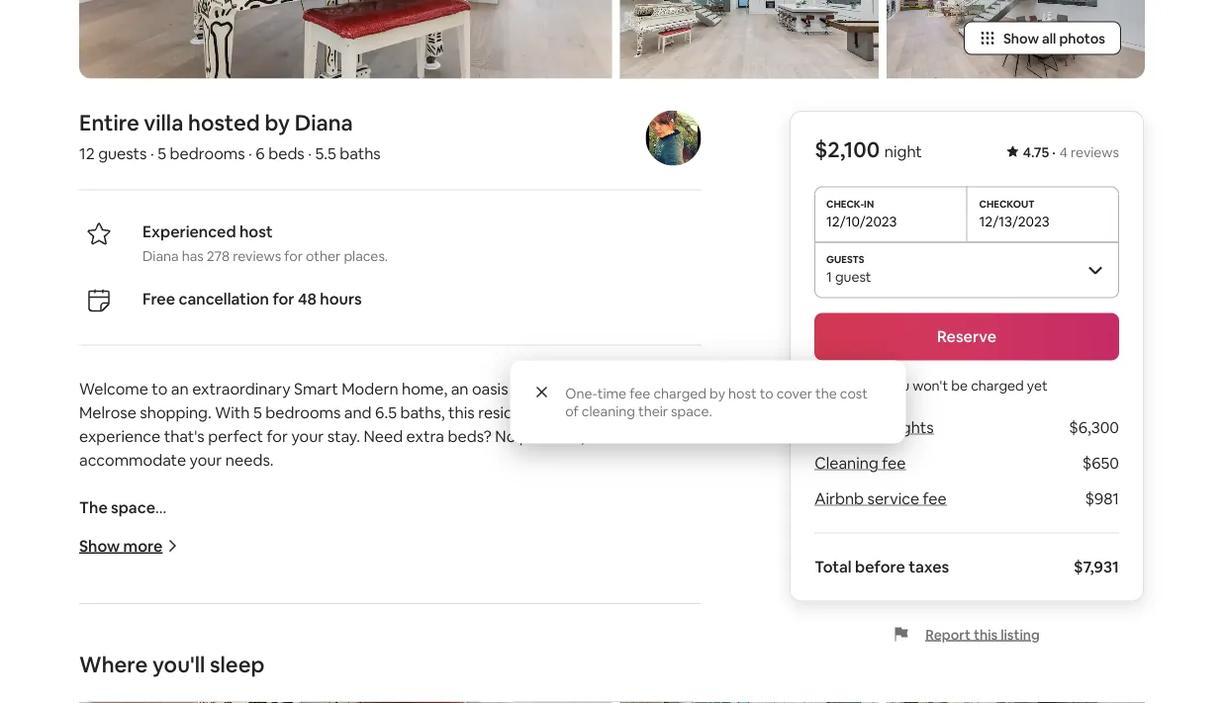 Task type: vqa. For each thing, say whether or not it's contained in the screenshot.
2nd The 30 "BUTTON" from the right
no



Task type: describe. For each thing, give the bounding box(es) containing it.
cost
[[840, 385, 868, 403]]

the space
[[79, 499, 155, 519]]

can
[[613, 427, 640, 448]]

night
[[885, 142, 922, 162]]

is for bedroom
[[237, 522, 248, 543]]

a left the true
[[251, 522, 260, 543]]

service
[[868, 489, 920, 509]]

for inside the master bedroom is a true haven, featuring a spacious private balcony and a luxurious master bath with a soothing soaking tub. the open floor plan seamlessly merges indoor and outdoor living, creating a space that's perfect for entertaining.
[[553, 570, 574, 590]]

with inside the master bedroom is a true haven, featuring a spacious private balcony and a luxurious master bath with a soothing soaking tub. the open floor plan seamlessly merges indoor and outdoor living, creating a space that's perfect for entertaining.
[[239, 546, 271, 566]]

the inside one-time fee charged by host to cover the cost of cleaning their space.
[[816, 385, 837, 403]]

you won't be charged yet
[[886, 377, 1048, 395]]

one-time fee charged by host to cover the cost of cleaning their space.
[[566, 385, 868, 420]]

top-
[[79, 641, 111, 661]]

bedrooms inside welcome to an extraordinary smart modern home, an oasis within walking distance of melrose shopping. with 5 bedrooms and 6.5 baths, this residence offers a resort-like experience that's perfect for your stay. need extra beds? no problem, we can accommodate your needs.
[[266, 404, 341, 424]]

4
[[1060, 144, 1068, 161]]

need
[[364, 427, 403, 448]]

we
[[588, 427, 610, 448]]

the down enjoy
[[359, 665, 384, 685]]

surrounded
[[610, 641, 695, 661]]

indoor
[[138, 570, 185, 590]]

chef's
[[241, 617, 285, 638]]

problem,
[[519, 427, 585, 448]]

balcony
[[552, 522, 609, 543]]

airbnb service fee
[[815, 489, 947, 509]]

smart
[[294, 380, 338, 400]]

home,
[[402, 380, 448, 400]]

cleaning
[[582, 403, 636, 420]]

of inside the italian kitchen is a chef's dream, with a generous island for hosting guests and top-of-the-line gourmet appliances. enjoy meals in the formal dining area surrounded by custom kitchen cabinets, adding to the allure of the space.
[[430, 665, 445, 685]]

that's inside the master bedroom is a true haven, featuring a spacious private balcony and a luxurious master bath with a soothing soaking tub. the open floor plan seamlessly merges indoor and outdoor living, creating a space that's perfect for entertaining.
[[450, 570, 491, 590]]

one-
[[566, 385, 598, 403]]

within
[[512, 380, 556, 400]]

1 vertical spatial master
[[147, 546, 199, 566]]

haven,
[[297, 522, 344, 543]]

to inside welcome to an extraordinary smart modern home, an oasis within walking distance of melrose shopping. with 5 bedrooms and 6.5 baths, this residence offers a resort-like experience that's perfect for your stay. need extra beds? no problem, we can accommodate your needs.
[[152, 380, 168, 400]]

baths,
[[400, 404, 445, 424]]

3
[[877, 418, 886, 438]]

by inside one-time fee charged by host to cover the cost of cleaning their space.
[[710, 385, 726, 403]]

entertaining.
[[578, 570, 671, 590]]

extraordinary
[[192, 380, 291, 400]]

cleaning fee
[[815, 454, 906, 474]]

and inside welcome to an extraordinary smart modern home, an oasis within walking distance of melrose shopping. with 5 bedrooms and 6.5 baths, this residence offers a resort-like experience that's perfect for your stay. need extra beds? no problem, we can accommodate your needs.
[[344, 404, 372, 424]]

plan
[[556, 546, 587, 566]]

free
[[143, 290, 175, 310]]

show all photos
[[1004, 30, 1106, 48]]

of inside one-time fee charged by host to cover the cost of cleaning their space.
[[566, 403, 579, 420]]

entire
[[79, 109, 139, 138]]

beds?
[[448, 427, 492, 448]]

perfect inside welcome to an extraordinary smart modern home, an oasis within walking distance of melrose shopping. with 5 bedrooms and 6.5 baths, this residence offers a resort-like experience that's perfect for your stay. need extra beds? no problem, we can accommodate your needs.
[[208, 427, 263, 448]]

by diana
[[265, 109, 353, 138]]

experienced
[[143, 222, 236, 243]]

like
[[661, 404, 685, 424]]

the down island at the left bottom of the page
[[449, 665, 474, 685]]

4 · from the left
[[308, 144, 312, 164]]

baths
[[340, 144, 381, 164]]

bath
[[202, 546, 236, 566]]

hosting
[[532, 617, 586, 638]]

$2,100 night
[[815, 136, 922, 164]]

the master bedroom is a true haven, featuring a spacious private balcony and a luxurious master bath with a soothing soaking tub. the open floor plan seamlessly merges indoor and outdoor living, creating a space that's perfect for entertaining.
[[79, 522, 674, 590]]

villa
[[144, 109, 183, 138]]

melrose
[[79, 404, 136, 424]]

with
[[215, 404, 250, 424]]

12/10/2023
[[827, 212, 897, 230]]

luxurious
[[79, 546, 144, 566]]

places.
[[344, 248, 388, 265]]

host inside one-time fee charged by host to cover the cost of cleaning their space.
[[729, 385, 757, 403]]

charged for be
[[971, 377, 1024, 395]]

hosted
[[188, 109, 260, 138]]

reserve button
[[815, 313, 1120, 361]]

resort-
[[611, 404, 661, 424]]

experience
[[79, 427, 161, 448]]

is for kitchen
[[215, 617, 226, 638]]

guests inside the italian kitchen is a chef's dream, with a generous island for hosting guests and top-of-the-line gourmet appliances. enjoy meals in the formal dining area surrounded by custom kitchen cabinets, adding to the allure of the space.
[[590, 617, 638, 638]]

in
[[432, 641, 444, 661]]

$6,300
[[1069, 418, 1120, 438]]

$7,931
[[1074, 557, 1120, 578]]

and down bath
[[189, 570, 216, 590]]

for inside the italian kitchen is a chef's dream, with a generous island for hosting guests and top-of-the-line gourmet appliances. enjoy meals in the formal dining area surrounded by custom kitchen cabinets, adding to the allure of the space.
[[507, 617, 528, 638]]

allure
[[388, 665, 427, 685]]

guests inside entire villa hosted by diana 12 guests · 5 bedrooms · 6 beds · 5.5 baths
[[98, 144, 147, 164]]

host inside experienced host diana has 278 reviews for other places.
[[240, 222, 273, 243]]

to inside the italian kitchen is a chef's dream, with a generous island for hosting guests and top-of-the-line gourmet appliances. enjoy meals in the formal dining area surrounded by custom kitchen cabinets, adding to the allure of the space.
[[340, 665, 356, 685]]

2 · from the left
[[150, 144, 154, 164]]

total before taxes
[[815, 557, 950, 578]]

tub.
[[414, 546, 442, 566]]

show more
[[79, 537, 163, 557]]

$2,100 x 3 nights button
[[815, 418, 934, 438]]

welcome to an extraordinary smart modern home, an oasis within walking distance of melrose shopping. with 5 bedrooms and 6.5 baths, this residence offers a resort-like experience that's perfect for your stay. need extra beds? no problem, we can accommodate your needs.
[[79, 380, 703, 471]]

martel villa image 1 image
[[79, 0, 612, 79]]

be
[[952, 377, 968, 395]]

perfect inside the master bedroom is a true haven, featuring a spacious private balcony and a luxurious master bath with a soothing soaking tub. the open floor plan seamlessly merges indoor and outdoor living, creating a space that's perfect for entertaining.
[[494, 570, 550, 590]]

shopping.
[[140, 404, 212, 424]]

reviews inside experienced host diana has 278 reviews for other places.
[[233, 248, 281, 265]]

cleaning
[[815, 454, 879, 474]]

and inside the italian kitchen is a chef's dream, with a generous island for hosting guests and top-of-the-line gourmet appliances. enjoy meals in the formal dining area surrounded by custom kitchen cabinets, adding to the allure of the space.
[[642, 617, 669, 638]]

a up the seamlessly on the bottom of page
[[643, 522, 652, 543]]

the down spacious at the bottom left of the page
[[446, 546, 474, 566]]

the italian kitchen is a chef's dream, with a generous island for hosting guests and top-of-the-line gourmet appliances. enjoy meals in the formal dining area surrounded by custom kitchen cabinets, adding to the allure of the space.
[[79, 617, 698, 685]]

report this listing button
[[894, 626, 1040, 644]]

photos
[[1060, 30, 1106, 48]]

4.75 · 4 reviews
[[1023, 144, 1120, 161]]

italian
[[111, 617, 154, 638]]

to inside one-time fee charged by host to cover the cost of cleaning their space.
[[760, 385, 774, 403]]

offers
[[553, 404, 596, 424]]

where
[[79, 652, 148, 680]]

12/13/2023
[[980, 212, 1050, 230]]

this inside welcome to an extraordinary smart modern home, an oasis within walking distance of melrose shopping. with 5 bedrooms and 6.5 baths, this residence offers a resort-like experience that's perfect for your stay. need extra beds? no problem, we can accommodate your needs.
[[449, 404, 475, 424]]



Task type: locate. For each thing, give the bounding box(es) containing it.
master
[[111, 522, 162, 543], [147, 546, 199, 566]]

guests up 'area'
[[590, 617, 638, 638]]

space. inside one-time fee charged by host to cover the cost of cleaning their space.
[[671, 403, 713, 420]]

an up the shopping.
[[171, 380, 189, 400]]

all
[[1042, 30, 1057, 48]]

fee right service
[[923, 489, 947, 509]]

0 vertical spatial master
[[111, 522, 162, 543]]

charged inside one-time fee charged by host to cover the cost of cleaning their space.
[[654, 385, 707, 403]]

by inside the italian kitchen is a chef's dream, with a generous island for hosting guests and top-of-the-line gourmet appliances. enjoy meals in the formal dining area surrounded by custom kitchen cabinets, adding to the allure of the space.
[[79, 665, 97, 685]]

by right the their
[[710, 385, 726, 403]]

kitchen up line
[[157, 617, 211, 638]]

1 vertical spatial 5
[[253, 404, 262, 424]]

1 vertical spatial fee
[[882, 454, 906, 474]]

a up tub.
[[418, 522, 427, 543]]

0 horizontal spatial perfect
[[208, 427, 263, 448]]

to down enjoy
[[340, 665, 356, 685]]

0 horizontal spatial reviews
[[233, 248, 281, 265]]

for left other
[[284, 248, 303, 265]]

1 an from the left
[[171, 380, 189, 400]]

price breakdown dialog
[[510, 361, 906, 444]]

of down walking at the bottom of the page
[[566, 403, 579, 420]]

1 vertical spatial guests
[[590, 617, 638, 638]]

is up gourmet on the bottom left
[[215, 617, 226, 638]]

1 horizontal spatial your
[[291, 427, 324, 448]]

space up "show more" button
[[111, 499, 155, 519]]

creating
[[328, 570, 388, 590]]

show up merges
[[79, 537, 120, 557]]

won't
[[913, 377, 949, 395]]

that's inside welcome to an extraordinary smart modern home, an oasis within walking distance of melrose shopping. with 5 bedrooms and 6.5 baths, this residence offers a resort-like experience that's perfect for your stay. need extra beds? no problem, we can accommodate your needs.
[[164, 427, 205, 448]]

the up "show more"
[[79, 499, 108, 519]]

1 · from the left
[[1053, 144, 1056, 161]]

1 vertical spatial by
[[79, 665, 97, 685]]

to left cover
[[760, 385, 774, 403]]

1 vertical spatial space.
[[477, 665, 524, 685]]

needs.
[[226, 451, 274, 471]]

with up outdoor
[[239, 546, 271, 566]]

you'll
[[152, 652, 205, 680]]

1 vertical spatial reviews
[[233, 248, 281, 265]]

0 vertical spatial show
[[1004, 30, 1040, 48]]

1 vertical spatial show
[[79, 537, 120, 557]]

an left oasis
[[451, 380, 469, 400]]

the for the master bedroom is a true haven, featuring a spacious private balcony and a luxurious master bath with a soothing soaking tub. the open floor plan seamlessly merges indoor and outdoor living, creating a space that's perfect for entertaining.
[[79, 522, 107, 543]]

1 horizontal spatial that's
[[450, 570, 491, 590]]

taxes
[[909, 557, 950, 578]]

0 horizontal spatial show
[[79, 537, 120, 557]]

1 vertical spatial is
[[215, 617, 226, 638]]

1 vertical spatial your
[[190, 451, 222, 471]]

martel villa image 3 image
[[620, 0, 879, 79]]

is inside the italian kitchen is a chef's dream, with a generous island for hosting guests and top-of-the-line gourmet appliances. enjoy meals in the formal dining area surrounded by custom kitchen cabinets, adding to the allure of the space.
[[215, 617, 226, 638]]

2 $2,100 from the top
[[815, 418, 861, 438]]

0 horizontal spatial of
[[430, 665, 445, 685]]

1 horizontal spatial guests
[[590, 617, 638, 638]]

dream,
[[288, 617, 339, 638]]

1 vertical spatial of
[[566, 403, 579, 420]]

fee for service
[[923, 489, 947, 509]]

1 horizontal spatial reviews
[[1071, 144, 1120, 161]]

true
[[263, 522, 294, 543]]

accommodate
[[79, 451, 186, 471]]

1 horizontal spatial fee
[[882, 454, 906, 474]]

of down in
[[430, 665, 445, 685]]

· left 6
[[249, 144, 252, 164]]

airbnb
[[815, 489, 864, 509]]

the
[[816, 385, 837, 403], [448, 641, 472, 661], [359, 665, 384, 685], [449, 665, 474, 685]]

the inside the italian kitchen is a chef's dream, with a generous island for hosting guests and top-of-the-line gourmet appliances. enjoy meals in the formal dining area surrounded by custom kitchen cabinets, adding to the allure of the space.
[[79, 617, 107, 638]]

0 horizontal spatial to
[[152, 380, 168, 400]]

space down tub.
[[403, 570, 447, 590]]

adding
[[286, 665, 337, 685]]

with up enjoy
[[343, 617, 374, 638]]

show for show all photos
[[1004, 30, 1040, 48]]

0 vertical spatial host
[[240, 222, 273, 243]]

5 inside welcome to an extraordinary smart modern home, an oasis within walking distance of melrose shopping. with 5 bedrooms and 6.5 baths, this residence offers a resort-like experience that's perfect for your stay. need extra beds? no problem, we can accommodate your needs.
[[253, 404, 262, 424]]

with
[[239, 546, 271, 566], [343, 617, 374, 638]]

0 vertical spatial fee
[[630, 385, 651, 403]]

entire villa hosted by diana 12 guests · 5 bedrooms · 6 beds · 5.5 baths
[[79, 109, 381, 164]]

open
[[477, 546, 515, 566]]

appliances.
[[258, 641, 340, 661]]

an
[[171, 380, 189, 400], [451, 380, 469, 400]]

your left stay.
[[291, 427, 324, 448]]

by down top-
[[79, 665, 97, 685]]

for left the "48"
[[273, 290, 295, 310]]

for inside welcome to an extraordinary smart modern home, an oasis within walking distance of melrose shopping. with 5 bedrooms and 6.5 baths, this residence offers a resort-like experience that's perfect for your stay. need extra beds? no problem, we can accommodate your needs.
[[267, 427, 288, 448]]

bedrooms inside entire villa hosted by diana 12 guests · 5 bedrooms · 6 beds · 5.5 baths
[[170, 144, 245, 164]]

1 vertical spatial kitchen
[[159, 665, 213, 685]]

2 an from the left
[[451, 380, 469, 400]]

a down the true
[[275, 546, 283, 566]]

sleep
[[210, 652, 265, 680]]

1 horizontal spatial to
[[340, 665, 356, 685]]

1 horizontal spatial is
[[237, 522, 248, 543]]

0 vertical spatial space.
[[671, 403, 713, 420]]

of up like
[[684, 380, 699, 400]]

1 vertical spatial $2,100
[[815, 418, 861, 438]]

0 horizontal spatial space.
[[477, 665, 524, 685]]

fee up service
[[882, 454, 906, 474]]

outdoor
[[220, 570, 279, 590]]

0 horizontal spatial your
[[190, 451, 222, 471]]

for up needs.
[[267, 427, 288, 448]]

bedrooms down smart
[[266, 404, 341, 424]]

0 horizontal spatial this
[[449, 404, 475, 424]]

0 vertical spatial your
[[291, 427, 324, 448]]

show inside button
[[1004, 30, 1040, 48]]

to up the shopping.
[[152, 380, 168, 400]]

enjoy
[[343, 641, 382, 661]]

0 horizontal spatial charged
[[654, 385, 707, 403]]

a down soaking
[[391, 570, 400, 590]]

this left listing
[[974, 626, 998, 644]]

5 down villa
[[158, 144, 166, 164]]

space. inside the italian kitchen is a chef's dream, with a generous island for hosting guests and top-of-the-line gourmet appliances. enjoy meals in the formal dining area surrounded by custom kitchen cabinets, adding to the allure of the space.
[[477, 665, 524, 685]]

0 vertical spatial perfect
[[208, 427, 263, 448]]

this
[[449, 404, 475, 424], [974, 626, 998, 644]]

0 vertical spatial space
[[111, 499, 155, 519]]

reserve
[[937, 327, 997, 347]]

0 vertical spatial $2,100
[[815, 136, 880, 164]]

0 horizontal spatial 5
[[158, 144, 166, 164]]

guests
[[98, 144, 147, 164], [590, 617, 638, 638]]

that's down the shopping.
[[164, 427, 205, 448]]

1 horizontal spatial space
[[403, 570, 447, 590]]

a down time
[[599, 404, 608, 424]]

0 vertical spatial kitchen
[[157, 617, 211, 638]]

living,
[[283, 570, 324, 590]]

reviews
[[1071, 144, 1120, 161], [233, 248, 281, 265]]

1 horizontal spatial host
[[729, 385, 757, 403]]

$2,100
[[815, 136, 880, 164], [815, 418, 861, 438]]

that's down open
[[450, 570, 491, 590]]

1 vertical spatial this
[[974, 626, 998, 644]]

5.5
[[315, 144, 336, 164]]

0 vertical spatial reviews
[[1071, 144, 1120, 161]]

their
[[639, 403, 668, 420]]

0 horizontal spatial is
[[215, 617, 226, 638]]

reviews right 4
[[1071, 144, 1120, 161]]

0 horizontal spatial an
[[171, 380, 189, 400]]

the left the cost
[[816, 385, 837, 403]]

perfect down floor on the left bottom of page
[[494, 570, 550, 590]]

merges
[[79, 570, 134, 590]]

a up gourmet on the bottom left
[[229, 617, 238, 638]]

x
[[865, 418, 873, 438]]

you
[[886, 377, 910, 395]]

this up beds?
[[449, 404, 475, 424]]

is inside the master bedroom is a true haven, featuring a spacious private balcony and a luxurious master bath with a soothing soaking tub. the open floor plan seamlessly merges indoor and outdoor living, creating a space that's perfect for entertaining.
[[237, 522, 248, 543]]

master up indoor
[[147, 546, 199, 566]]

cover
[[777, 385, 813, 403]]

time
[[598, 385, 627, 403]]

for up formal
[[507, 617, 528, 638]]

featuring
[[348, 522, 415, 543]]

nights
[[889, 418, 934, 438]]

· left 4
[[1053, 144, 1056, 161]]

$2,100 x 3 nights
[[815, 418, 934, 438]]

guests down the entire
[[98, 144, 147, 164]]

2 horizontal spatial of
[[684, 380, 699, 400]]

for down plan
[[553, 570, 574, 590]]

learn more about the host, diana. image
[[646, 111, 701, 166], [646, 111, 701, 166]]

5 inside entire villa hosted by diana 12 guests · 5 bedrooms · 6 beds · 5.5 baths
[[158, 144, 166, 164]]

2 vertical spatial of
[[430, 665, 445, 685]]

a up enjoy
[[378, 617, 386, 638]]

1 vertical spatial host
[[729, 385, 757, 403]]

3 · from the left
[[249, 144, 252, 164]]

stay.
[[327, 427, 360, 448]]

your left needs.
[[190, 451, 222, 471]]

cancellation
[[179, 290, 269, 310]]

2 horizontal spatial to
[[760, 385, 774, 403]]

0 horizontal spatial with
[[239, 546, 271, 566]]

and up the seamlessly on the bottom of page
[[612, 522, 640, 543]]

1 vertical spatial space
[[403, 570, 447, 590]]

1 horizontal spatial space.
[[671, 403, 713, 420]]

for inside experienced host diana has 278 reviews for other places.
[[284, 248, 303, 265]]

beds
[[268, 144, 305, 164]]

2 horizontal spatial fee
[[923, 489, 947, 509]]

of-
[[111, 641, 132, 661]]

1 horizontal spatial charged
[[971, 377, 1024, 395]]

modern
[[342, 380, 399, 400]]

1 vertical spatial with
[[343, 617, 374, 638]]

show left all at right top
[[1004, 30, 1040, 48]]

perfect
[[208, 427, 263, 448], [494, 570, 550, 590]]

and down modern
[[344, 404, 372, 424]]

the up top-
[[79, 617, 107, 638]]

1 horizontal spatial of
[[566, 403, 579, 420]]

· down villa
[[150, 144, 154, 164]]

1 vertical spatial perfect
[[494, 570, 550, 590]]

0 horizontal spatial host
[[240, 222, 273, 243]]

show for show more
[[79, 537, 120, 557]]

space. right the their
[[671, 403, 713, 420]]

6.5
[[375, 404, 397, 424]]

total
[[815, 557, 852, 578]]

0 vertical spatial 5
[[158, 144, 166, 164]]

0 horizontal spatial guests
[[98, 144, 147, 164]]

custom
[[101, 665, 156, 685]]

space. down formal
[[477, 665, 524, 685]]

master down the space
[[111, 522, 162, 543]]

1 vertical spatial bedrooms
[[266, 404, 341, 424]]

hours
[[320, 290, 362, 310]]

where you'll sleep
[[79, 652, 265, 680]]

host
[[240, 222, 273, 243], [729, 385, 757, 403]]

1 horizontal spatial an
[[451, 380, 469, 400]]

before
[[855, 557, 905, 578]]

0 vertical spatial of
[[684, 380, 699, 400]]

0 vertical spatial with
[[239, 546, 271, 566]]

0 vertical spatial bedrooms
[[170, 144, 245, 164]]

bedrooms down hosted
[[170, 144, 245, 164]]

area
[[575, 641, 607, 661]]

0 horizontal spatial fee
[[630, 385, 651, 403]]

0 horizontal spatial by
[[79, 665, 97, 685]]

is left the true
[[237, 522, 248, 543]]

a
[[599, 404, 608, 424], [251, 522, 260, 543], [418, 522, 427, 543], [643, 522, 652, 543], [275, 546, 283, 566], [391, 570, 400, 590], [229, 617, 238, 638], [378, 617, 386, 638]]

1 horizontal spatial perfect
[[494, 570, 550, 590]]

diana
[[143, 248, 179, 265]]

1 $2,100 from the top
[[815, 136, 880, 164]]

1 horizontal spatial this
[[974, 626, 998, 644]]

$2,100 for $2,100 x 3 nights
[[815, 418, 861, 438]]

0 horizontal spatial space
[[111, 499, 155, 519]]

$2,100 for $2,100 night
[[815, 136, 880, 164]]

the up luxurious
[[79, 522, 107, 543]]

to
[[152, 380, 168, 400], [760, 385, 774, 403], [340, 665, 356, 685]]

charged for fee
[[654, 385, 707, 403]]

a inside welcome to an extraordinary smart modern home, an oasis within walking distance of melrose shopping. with 5 bedrooms and 6.5 baths, this residence offers a resort-like experience that's perfect for your stay. need extra beds? no problem, we can accommodate your needs.
[[599, 404, 608, 424]]

1 horizontal spatial show
[[1004, 30, 1040, 48]]

0 vertical spatial this
[[449, 404, 475, 424]]

fee for time
[[630, 385, 651, 403]]

· left 5.5
[[308, 144, 312, 164]]

experienced host diana has 278 reviews for other places.
[[143, 222, 388, 265]]

4.75
[[1023, 144, 1050, 161]]

distance
[[618, 380, 680, 400]]

fee inside one-time fee charged by host to cover the cost of cleaning their space.
[[630, 385, 651, 403]]

spacious
[[430, 522, 494, 543]]

charged right be
[[971, 377, 1024, 395]]

0 vertical spatial by
[[710, 385, 726, 403]]

$2,100 left x
[[815, 418, 861, 438]]

no
[[495, 427, 516, 448]]

$2,100 left night
[[815, 136, 880, 164]]

0 vertical spatial is
[[237, 522, 248, 543]]

the for the italian kitchen is a chef's dream, with a generous island for hosting guests and top-of-the-line gourmet appliances. enjoy meals in the formal dining area surrounded by custom kitchen cabinets, adding to the allure of the space.
[[79, 617, 107, 638]]

soothing
[[287, 546, 351, 566]]

1 horizontal spatial with
[[343, 617, 374, 638]]

with inside the italian kitchen is a chef's dream, with a generous island for hosting guests and top-of-the-line gourmet appliances. enjoy meals in the formal dining area surrounded by custom kitchen cabinets, adding to the allure of the space.
[[343, 617, 374, 638]]

kitchen down line
[[159, 665, 213, 685]]

0 vertical spatial that's
[[164, 427, 205, 448]]

0 horizontal spatial bedrooms
[[170, 144, 245, 164]]

6
[[256, 144, 265, 164]]

the right in
[[448, 641, 472, 661]]

free cancellation for 48 hours
[[143, 290, 362, 310]]

48
[[298, 290, 317, 310]]

the for the space
[[79, 499, 108, 519]]

extra
[[407, 427, 444, 448]]

space inside the master bedroom is a true haven, featuring a spacious private balcony and a luxurious master bath with a soothing soaking tub. the open floor plan seamlessly merges indoor and outdoor living, creating a space that's perfect for entertaining.
[[403, 570, 447, 590]]

12
[[79, 144, 95, 164]]

1 horizontal spatial 5
[[253, 404, 262, 424]]

cabinets,
[[217, 665, 283, 685]]

1 vertical spatial that's
[[450, 570, 491, 590]]

1 horizontal spatial by
[[710, 385, 726, 403]]

1 horizontal spatial bedrooms
[[266, 404, 341, 424]]

perfect down with
[[208, 427, 263, 448]]

of
[[684, 380, 699, 400], [566, 403, 579, 420], [430, 665, 445, 685]]

your
[[291, 427, 324, 448], [190, 451, 222, 471]]

floor
[[518, 546, 553, 566]]

278
[[207, 248, 230, 265]]

·
[[1053, 144, 1056, 161], [150, 144, 154, 164], [249, 144, 252, 164], [308, 144, 312, 164]]

of inside welcome to an extraordinary smart modern home, an oasis within walking distance of melrose shopping. with 5 bedrooms and 6.5 baths, this residence offers a resort-like experience that's perfect for your stay. need extra beds? no problem, we can accommodate your needs.
[[684, 380, 699, 400]]

charged up like
[[654, 385, 707, 403]]

0 vertical spatial guests
[[98, 144, 147, 164]]

fee up resort-
[[630, 385, 651, 403]]

2 vertical spatial fee
[[923, 489, 947, 509]]

host left cover
[[729, 385, 757, 403]]

martel villa image 5 image
[[887, 0, 1145, 79]]

yet
[[1027, 377, 1048, 395]]

0 horizontal spatial that's
[[164, 427, 205, 448]]

and up surrounded
[[642, 617, 669, 638]]

host right the experienced
[[240, 222, 273, 243]]

more
[[123, 537, 163, 557]]

has
[[182, 248, 204, 265]]

5 right with
[[253, 404, 262, 424]]

reviews right the "278"
[[233, 248, 281, 265]]



